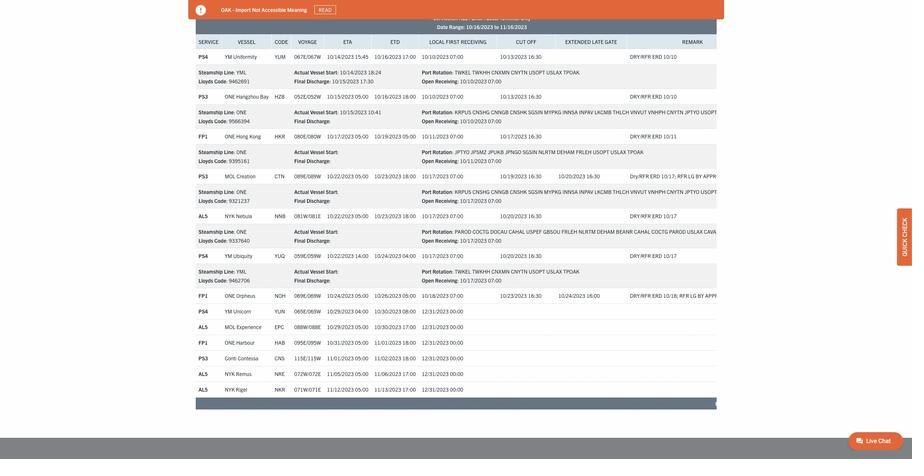 Task type: vqa. For each thing, say whether or not it's contained in the screenshot.


Task type: locate. For each thing, give the bounding box(es) containing it.
5 discharge from the top
[[307, 237, 330, 244]]

lg for 10/18;
[[691, 292, 697, 299]]

05:00 for 071w/071e
[[355, 386, 369, 393]]

1 vertical spatial 10/17
[[664, 253, 677, 259]]

2 lkcmb from the top
[[595, 188, 612, 195]]

ps3
[[199, 93, 208, 100], [199, 173, 208, 180], [199, 355, 208, 362]]

lkcmb inside port rotation : krpus cnshg cnngb cnshk sgsin mypkg innsa inpav lkcmb thlch vnvut vnhph cnytn jptyo usopt uslax tpoak open receiving : 10/17/2023 07:00
[[595, 188, 612, 195]]

one up the 9321237
[[237, 188, 247, 195]]

rotation for port rotation : krpus cnshg cnngb cnshk sgsin mypkg innsa inpav lkcmb thlch vnvut vnhph cnytn jptyo usopt uslax tpoak open receiving : 10/10/2023 07:00
[[433, 109, 452, 115]]

lloyds left 9337640
[[199, 237, 213, 244]]

receiving inside port rotation : twkel twkhh cnxmn cnytn usopt uslax tpoak open receiving : 10/17/2023 07:00
[[436, 277, 458, 284]]

3 ps3 from the top
[[199, 355, 208, 362]]

1 vertical spatial ym
[[225, 253, 232, 259]]

2 final from the top
[[294, 118, 306, 124]]

cnshg for 10/17/2023
[[473, 188, 490, 195]]

code
[[275, 38, 288, 45], [215, 78, 226, 84], [215, 118, 226, 124], [215, 157, 226, 164], [215, 197, 226, 204], [215, 237, 226, 244], [215, 277, 226, 284]]

10/13/2023 down port rotation : twkel twkhh cnxmn cnytn usopt uslax tpoak open receiving : 10/10/2023 07:00
[[500, 93, 527, 100]]

gate
[[605, 38, 618, 45]]

0 vertical spatial dry/rfr erd 10/10
[[631, 53, 677, 60]]

11/01/2023
[[375, 339, 402, 346], [327, 355, 354, 362]]

dry/rfr for 10/16/2023 17:00
[[631, 53, 652, 60]]

00:00
[[450, 308, 464, 315], [450, 324, 464, 330], [450, 339, 464, 346], [450, 355, 464, 362], [450, 371, 464, 377], [450, 386, 464, 393]]

0 vertical spatial innsa
[[563, 109, 578, 115]]

5 00:00 from the top
[[450, 371, 464, 377]]

10/15/2023 down actual vessel start : 10/14/2023 18:24 final discharge : 10/15/2023 17:30
[[327, 93, 354, 100]]

port inside port rotation : krpus cnshg cnngb cnshk sgsin mypkg innsa inpav lkcmb thlch vnvut vnhph cnytn jptyo usopt uslax tpoak open receiving : 10/10/2023 07:00
[[422, 109, 432, 115]]

coctg left docau
[[473, 228, 489, 235]]

1 vertical spatial 10/29/2023
[[327, 324, 354, 330]]

9566394
[[229, 118, 250, 124]]

footer
[[0, 438, 913, 459]]

lloyds inside steamship line : one lloyds code : 9337640
[[199, 237, 213, 244]]

10/10/2023
[[422, 53, 449, 60], [460, 78, 487, 84], [422, 93, 449, 100], [460, 118, 487, 124]]

cnngb inside port rotation : krpus cnshg cnngb cnshk sgsin mypkg innsa inpav lkcmb thlch vnvut vnhph cnytn jptyo usopt uslax tpoak open receiving : 10/10/2023 07:00
[[491, 109, 509, 115]]

line up 9462691
[[224, 69, 234, 76]]

1 vertical spatial fp1
[[199, 292, 208, 299]]

10/13/2023 16:30
[[500, 53, 542, 60], [500, 93, 542, 100]]

1 vertical spatial 10/16/2023
[[375, 53, 402, 60]]

10/15/2023 down '10/15/2023 05:00'
[[340, 109, 367, 115]]

code inside steamship line : one lloyds code : 9337640
[[215, 237, 226, 244]]

discharge up 059e/059w
[[307, 237, 330, 244]]

vnvut inside port rotation : krpus cnshg cnngb cnshk sgsin mypkg innsa inpav lkcmb thlch vnvut vnhph cnytn jptyo usopt uslax tpoak open receiving : 10/17/2023 07:00
[[631, 188, 647, 195]]

1 vertical spatial 10/15/2023
[[327, 93, 354, 100]]

1 horizontal spatial coctg
[[652, 228, 669, 235]]

fp1
[[199, 133, 208, 140], [199, 292, 208, 299], [199, 339, 208, 346]]

nlrtm inside 'port rotation : parod coctg docau cahal uspef gbsou frleh nlrtm deham beanr cahal coctg parod uslax cavan usopt tpoak open receiving : 10/17/2023 07:00'
[[579, 228, 596, 235]]

1 vertical spatial nlrtm
[[579, 228, 596, 235]]

2 twkhh from the top
[[473, 268, 491, 275]]

twkel
[[455, 69, 471, 76], [455, 268, 471, 275]]

1 port from the top
[[422, 69, 432, 76]]

port rotation : parod coctg docau cahal uspef gbsou frleh nlrtm deham beanr cahal coctg parod uslax cavan usopt tpoak open receiving : 10/17/2023 07:00
[[422, 228, 756, 244]]

nyk
[[225, 213, 235, 220], [225, 371, 235, 377], [225, 386, 235, 393]]

discharge for steamship line : one lloyds code : 9321237
[[307, 197, 330, 204]]

cnshk down 10/19/2023 16:30
[[510, 188, 527, 195]]

10/29/2023 down 10/24/2023 05:00
[[327, 308, 354, 315]]

1 vertical spatial 10/30/2023
[[375, 324, 402, 330]]

steamship line : one lloyds code : 9395161
[[199, 149, 250, 164]]

0 vertical spatial ym
[[225, 53, 232, 60]]

2 10/22/2023 05:00 from the top
[[327, 213, 369, 220]]

one up 9566394
[[237, 109, 247, 115]]

cnytn down the cut
[[511, 69, 528, 76]]

vnvut for port rotation : krpus cnshg cnngb cnshk sgsin mypkg innsa inpav lkcmb thlch vnvut vnhph cnytn jptyo usopt uslax tpoak open receiving : 10/10/2023 07:00
[[631, 109, 647, 115]]

parod left docau
[[455, 228, 472, 235]]

05:00 for 088w/088e
[[355, 324, 369, 330]]

code left 9566394
[[215, 118, 226, 124]]

mol experience
[[225, 324, 262, 330]]

vnhph
[[649, 109, 666, 115], [649, 188, 666, 195]]

tpoak
[[564, 69, 580, 76], [736, 109, 752, 115], [628, 149, 644, 155], [736, 188, 752, 195], [740, 228, 756, 235], [564, 268, 580, 275]]

10/22/2023 right 089e/089w
[[327, 173, 354, 180]]

fp1 down steamship line : yml lloyds code : 9462706 at bottom
[[199, 292, 208, 299]]

ym
[[225, 53, 232, 60], [225, 253, 232, 259], [225, 308, 232, 315]]

lloyds left 9462691
[[199, 78, 213, 84]]

0 vertical spatial 10/13/2023 16:30
[[500, 53, 542, 60]]

twkel inside port rotation : twkel twkhh cnxmn cnytn usopt uslax tpoak open receiving : 10/10/2023 07:00
[[455, 69, 471, 76]]

1 vertical spatial deham
[[597, 228, 615, 235]]

cnshk up 10/17/2023 16:30
[[510, 109, 527, 115]]

ym left ubiquity
[[225, 253, 232, 259]]

jptyo inside port rotation : krpus cnshg cnngb cnshk sgsin mypkg innsa inpav lkcmb thlch vnvut vnhph cnytn jptyo usopt uslax tpoak open receiving : 10/17/2023 07:00
[[685, 188, 700, 195]]

cnngb inside port rotation : krpus cnshg cnngb cnshk sgsin mypkg innsa inpav lkcmb thlch vnvut vnhph cnytn jptyo usopt uslax tpoak open receiving : 10/17/2023 07:00
[[491, 188, 509, 195]]

by right 10/18;
[[698, 292, 705, 299]]

1 vertical spatial ps3
[[199, 173, 208, 180]]

10/29/2023 for 10/29/2023 05:00
[[327, 324, 354, 330]]

11/06/2023 17:00
[[375, 371, 416, 377]]

0 horizontal spatial local
[[430, 38, 445, 45]]

port inside port rotation : jptyo jpsmz jpukb jpngo sgsin nlrtm deham frleh usopt uslax tpoak open receiving : 10/11/2023 07:00
[[422, 149, 432, 155]]

steamship inside steamship line : yml lloyds code : 9462691
[[199, 69, 223, 76]]

2 yml from the top
[[237, 268, 247, 275]]

3 12/31/2023 from the top
[[422, 339, 449, 346]]

approval
[[704, 173, 729, 180], [706, 292, 731, 299]]

lloyds for steamship line : one lloyds code : 9395161
[[199, 157, 213, 164]]

2 vnvut from the top
[[631, 188, 647, 195]]

start inside the actual vessel start : 10/15/2023 10:41 final discharge :
[[326, 109, 337, 115]]

inpav for : 10/10/2023 07:00
[[580, 109, 594, 115]]

0 vertical spatial 10/23/2023 18:00
[[375, 173, 416, 180]]

cnxmn for : 10/17/2023 07:00
[[492, 268, 510, 275]]

range:
[[449, 23, 465, 30]]

0 horizontal spatial |
[[469, 14, 471, 21]]

0 vertical spatial 10/17
[[664, 213, 677, 220]]

mypkg
[[545, 109, 562, 115], [545, 188, 562, 195]]

2 dry/rfr erd 10/10 from the top
[[631, 93, 677, 100]]

0 vertical spatial jptyo
[[685, 109, 700, 115]]

uspef
[[527, 228, 542, 235]]

1 line from the top
[[224, 69, 234, 76]]

coctg
[[473, 228, 489, 235], [652, 228, 669, 235]]

parod
[[455, 228, 472, 235], [670, 228, 686, 235]]

steamship line : one lloyds code : 9566394
[[199, 109, 250, 124]]

port for port rotation : twkel twkhh cnxmn cnytn usopt uslax tpoak open receiving : 10/17/2023 07:00
[[422, 268, 432, 275]]

nkr
[[275, 386, 285, 393]]

steamship inside steamship line : one lloyds code : 9566394
[[199, 109, 223, 115]]

vnhph down 10/17;
[[649, 188, 666, 195]]

3 lloyds from the top
[[199, 157, 213, 164]]

vnvut down dry/rfr
[[631, 188, 647, 195]]

0 horizontal spatial 11/01/2023
[[327, 355, 354, 362]]

innsa for : 10/17/2023 07:00
[[563, 188, 578, 195]]

17:00 for 11/06/2023 17:00
[[403, 371, 416, 377]]

10/30/2023 up the 11/01/2023 18:00
[[375, 324, 402, 330]]

lloyds inside steamship line : yml lloyds code : 9462706
[[199, 277, 213, 284]]

oak - import not accessible meaning
[[221, 6, 307, 13]]

vnhph inside port rotation : krpus cnshg cnngb cnshk sgsin mypkg innsa inpav lkcmb thlch vnvut vnhph cnytn jptyo usopt uslax tpoak open receiving : 10/10/2023 07:00
[[649, 109, 666, 115]]

1 horizontal spatial local
[[487, 14, 499, 21]]

1 vertical spatial frleh
[[562, 228, 578, 235]]

07:00 inside 'port rotation : parod coctg docau cahal uspef gbsou frleh nlrtm deham beanr cahal coctg parod uslax cavan usopt tpoak open receiving : 10/17/2023 07:00'
[[488, 237, 502, 244]]

uslax inside port rotation : twkel twkhh cnxmn cnytn usopt uslax tpoak open receiving : 10/10/2023 07:00
[[547, 69, 563, 76]]

lloyds for steamship line : yml lloyds code : 9462706
[[199, 277, 213, 284]]

vessel inside actual vessel start : 10/14/2023 18:24 final discharge : 10/15/2023 17:30
[[310, 69, 325, 76]]

0 vertical spatial ps3
[[199, 93, 208, 100]]

10/15/2023
[[332, 78, 359, 84], [327, 93, 354, 100], [340, 109, 367, 115]]

line for 9395161
[[224, 149, 234, 155]]

3 port from the top
[[422, 149, 432, 155]]

16:30 for 080e/080w
[[529, 133, 542, 140]]

2 10/23/2023 18:00 from the top
[[375, 213, 416, 220]]

2 parod from the left
[[670, 228, 686, 235]]

10/16/2023 down etd
[[375, 53, 402, 60]]

2 cnshg from the top
[[473, 188, 490, 195]]

steamship for steamship line : yml lloyds code : 9462691
[[199, 69, 223, 76]]

0 vertical spatial 10/14/2023
[[327, 53, 354, 60]]

0 horizontal spatial parod
[[455, 228, 472, 235]]

2 10/29/2023 from the top
[[327, 324, 354, 330]]

6 open from the top
[[422, 277, 434, 284]]

1 nyk from the top
[[225, 213, 235, 220]]

1 10/13/2023 from the top
[[500, 53, 527, 60]]

11/01/2023 18:00
[[375, 339, 416, 346]]

10/20/2023 16:30 down uspef
[[500, 253, 542, 259]]

erd for 067e/067w
[[653, 53, 663, 60]]

00:00 for 11/13/2023 17:00
[[450, 386, 464, 393]]

10/23/2023 18:00 for 089e/089w
[[375, 173, 416, 180]]

lg for 10/17;
[[689, 173, 695, 180]]

receiving
[[461, 38, 487, 45], [436, 78, 458, 84], [436, 118, 458, 124], [436, 157, 458, 164], [436, 197, 458, 204], [436, 237, 458, 244], [436, 277, 458, 284]]

10/16/2023 up 10:41
[[375, 93, 402, 100]]

10/10/2023 07:00 for 18:00
[[422, 93, 464, 100]]

2 10/22/2023 from the top
[[327, 213, 354, 220]]

cnytn up 10/23/2023 16:30
[[511, 268, 528, 275]]

10/17/2023 inside port rotation : twkel twkhh cnxmn cnytn usopt uslax tpoak open receiving : 10/17/2023 07:00
[[460, 277, 487, 284]]

jptyo for port rotation : krpus cnshg cnngb cnshk sgsin mypkg innsa inpav lkcmb thlch vnvut vnhph cnytn jptyo usopt uslax tpoak open receiving : 10/10/2023 07:00
[[685, 109, 700, 115]]

0 vertical spatial 10/22/2023 05:00
[[327, 173, 369, 180]]

final up 089e/089w
[[294, 157, 306, 164]]

2 10/13/2023 from the top
[[500, 93, 527, 100]]

4 actual from the top
[[294, 188, 309, 195]]

2 10/17 from the top
[[664, 253, 677, 259]]

local left first
[[430, 38, 445, 45]]

10/22/2023 05:00 for 089e/089w
[[327, 173, 369, 180]]

dry/rfr for 10/23/2023 18:00
[[631, 213, 652, 220]]

2 dry/rfr from the top
[[631, 93, 652, 100]]

lg right 10/17;
[[689, 173, 695, 180]]

1 vertical spatial 10/22/2023 05:00
[[327, 213, 369, 220]]

code left 9462706
[[215, 277, 226, 284]]

code inside steamship line : one lloyds code : 9566394
[[215, 118, 226, 124]]

1 vertical spatial 10/13/2023
[[500, 93, 527, 100]]

one inside steamship line : one lloyds code : 9395161
[[237, 149, 247, 155]]

10/15/2023 up '10/15/2023 05:00'
[[332, 78, 359, 84]]

nyk left nebula
[[225, 213, 235, 220]]

twkel up 10/18/2023 07:00
[[455, 268, 471, 275]]

ps4 up steamship line : yml lloyds code : 9462706 at bottom
[[199, 253, 208, 259]]

vessel down 089e/089w
[[310, 188, 325, 195]]

16:30
[[529, 53, 542, 60], [529, 93, 542, 100], [529, 133, 542, 140], [529, 173, 542, 180], [587, 173, 600, 180], [529, 213, 542, 220], [529, 253, 542, 259], [529, 292, 542, 299]]

steamship inside steamship line : yml lloyds code : 9462706
[[199, 268, 223, 275]]

krpus inside port rotation : krpus cnshg cnngb cnshk sgsin mypkg innsa inpav lkcmb thlch vnvut vnhph cnytn jptyo usopt uslax tpoak open receiving : 10/17/2023 07:00
[[455, 188, 472, 195]]

3 10/17/2023 07:00 from the top
[[422, 253, 464, 259]]

07:00 inside port rotation : krpus cnshg cnngb cnshk sgsin mypkg innsa inpav lkcmb thlch vnvut vnhph cnytn jptyo usopt uslax tpoak open receiving : 10/17/2023 07:00
[[488, 197, 502, 204]]

vessel for steamship line : yml lloyds code : 9462691
[[310, 69, 325, 76]]

1 al5 from the top
[[199, 213, 208, 220]]

10/22/2023 for 089e/089w
[[327, 173, 354, 180]]

16:30 for 067e/067w
[[529, 53, 542, 60]]

6 actual from the top
[[294, 268, 309, 275]]

10/13/2023 16:30 down port rotation : twkel twkhh cnxmn cnytn usopt uslax tpoak open receiving : 10/10/2023 07:00
[[500, 93, 542, 100]]

port inside port rotation : krpus cnshg cnngb cnshk sgsin mypkg innsa inpav lkcmb thlch vnvut vnhph cnytn jptyo usopt uslax tpoak open receiving : 10/17/2023 07:00
[[422, 188, 432, 195]]

one left harbour
[[225, 339, 235, 346]]

cut
[[516, 38, 526, 45]]

ym unicorn
[[225, 308, 251, 315]]

rfr for 10/18;
[[680, 292, 690, 299]]

tpoak inside port rotation : krpus cnshg cnngb cnshk sgsin mypkg innsa inpav lkcmb thlch vnvut vnhph cnytn jptyo usopt uslax tpoak open receiving : 10/10/2023 07:00
[[736, 109, 752, 115]]

local up to
[[487, 14, 499, 21]]

0 vertical spatial vnvut
[[631, 109, 647, 115]]

10/20/2023 16:30 for 18:00
[[500, 213, 542, 220]]

krpus inside port rotation : krpus cnshg cnngb cnshk sgsin mypkg innsa inpav lkcmb thlch vnvut vnhph cnytn jptyo usopt uslax tpoak open receiving : 10/10/2023 07:00
[[455, 109, 472, 115]]

code left 9337640
[[215, 237, 226, 244]]

vessel down 081w/081e
[[310, 228, 325, 235]]

vnhph up dry/rfr erd 10/11
[[649, 109, 666, 115]]

2 discharge from the top
[[307, 118, 330, 124]]

2 innsa from the top
[[563, 188, 578, 195]]

code for steamship line : one lloyds code : 9395161
[[215, 157, 226, 164]]

0 vertical spatial 10/16/2023
[[467, 23, 493, 30]]

10/13/2023 16:30 down the cut
[[500, 53, 542, 60]]

2 krpus from the top
[[455, 188, 472, 195]]

0 vertical spatial 10/23/2023
[[375, 173, 402, 180]]

0 horizontal spatial 10/24/2023
[[327, 292, 354, 299]]

receiving inside port rotation : twkel twkhh cnxmn cnytn usopt uslax tpoak open receiving : 10/10/2023 07:00
[[436, 78, 458, 84]]

0 vertical spatial 10/15/2023
[[332, 78, 359, 84]]

cnshk for : 10/17/2023 07:00
[[510, 188, 527, 195]]

frleh
[[576, 149, 592, 155], [562, 228, 578, 235]]

0 vertical spatial twkhh
[[473, 69, 491, 76]]

3 12/31/2023 00:00 from the top
[[422, 339, 464, 346]]

records
[[716, 400, 735, 407]]

1 horizontal spatial 04:00
[[403, 253, 416, 259]]

3 ym from the top
[[225, 308, 232, 315]]

mol
[[225, 173, 236, 180], [225, 324, 236, 330]]

1 vertical spatial 10/11/2023
[[460, 157, 487, 164]]

actual down 067e/067w on the left of page
[[294, 69, 309, 76]]

0 vertical spatial mypkg
[[545, 109, 562, 115]]

1 horizontal spatial 10/11/2023
[[460, 157, 487, 164]]

3 line from the top
[[224, 149, 234, 155]]

open inside port rotation : jptyo jpsmz jpukb jpngo sgsin nlrtm deham frleh usopt uslax tpoak open receiving : 10/11/2023 07:00
[[422, 157, 434, 164]]

fp1 left one harbour
[[199, 339, 208, 346]]

discharge for steamship line : one lloyds code : 9337640
[[307, 237, 330, 244]]

erd for 069e/069w
[[653, 292, 663, 299]]

nyk for nyk rigel
[[225, 386, 235, 393]]

1 cnxmn from the top
[[492, 69, 510, 76]]

code up the "yum" at the left of page
[[275, 38, 288, 45]]

10/14/2023 inside actual vessel start : 10/14/2023 18:24 final discharge : 10/15/2023 17:30
[[340, 69, 367, 76]]

rotation inside port rotation : krpus cnshg cnngb cnshk sgsin mypkg innsa inpav lkcmb thlch vnvut vnhph cnytn jptyo usopt uslax tpoak open receiving : 10/10/2023 07:00
[[433, 109, 452, 115]]

3 discharge from the top
[[307, 157, 330, 164]]

1 vertical spatial 10/23/2023
[[375, 213, 402, 220]]

to
[[495, 23, 499, 30]]

line inside steamship line : one lloyds code : 9566394
[[224, 109, 234, 115]]

3 actual vessel start : final discharge : from the top
[[294, 228, 339, 244]]

one
[[225, 93, 235, 100], [237, 109, 247, 115], [225, 133, 235, 140], [237, 149, 247, 155], [237, 188, 247, 195], [237, 228, 247, 235], [225, 292, 235, 299], [225, 339, 235, 346]]

1 vertical spatial nyk
[[225, 371, 235, 377]]

nlrtm right gbsou
[[579, 228, 596, 235]]

0 vertical spatial cnngb
[[491, 109, 509, 115]]

lloyds left 9566394
[[199, 118, 213, 124]]

1 vertical spatial by
[[698, 292, 705, 299]]

18:00 for 10/19/2023 16:30
[[403, 173, 416, 180]]

code for steamship line : yml lloyds code : 9462706
[[215, 277, 226, 284]]

1 vnvut from the top
[[631, 109, 647, 115]]

2 actual from the top
[[294, 109, 309, 115]]

10/20/2023 16:30 up uspef
[[500, 213, 542, 220]]

2 nyk from the top
[[225, 371, 235, 377]]

by
[[696, 173, 703, 180], [698, 292, 705, 299]]

1 vertical spatial 10/17/2023 07:00
[[422, 213, 464, 220]]

4 port from the top
[[422, 188, 432, 195]]

0 vertical spatial 10/30/2023
[[375, 308, 402, 315]]

start for steamship line : one lloyds code : 9566394
[[326, 109, 337, 115]]

10/19/2023 down 10:41
[[375, 133, 402, 140]]

1 horizontal spatial |
[[484, 14, 485, 21]]

12/31/2023 00:00
[[422, 308, 464, 315], [422, 324, 464, 330], [422, 339, 464, 346], [422, 355, 464, 362], [422, 371, 464, 377], [422, 386, 464, 393]]

port for port rotation : twkel twkhh cnxmn cnytn usopt uslax tpoak open receiving : 10/10/2023 07:00
[[422, 69, 432, 76]]

072w/072e
[[294, 371, 321, 377]]

1 vertical spatial lkcmb
[[595, 188, 612, 195]]

actual down the '052e/052w'
[[294, 109, 309, 115]]

1 10/17/2023 07:00 from the top
[[422, 173, 464, 180]]

2 vertical spatial 10/22/2023
[[327, 253, 354, 259]]

3 steamship from the top
[[199, 149, 223, 155]]

05:00 for 095e/095w
[[355, 339, 369, 346]]

uslax inside port rotation : krpus cnshg cnngb cnshk sgsin mypkg innsa inpav lkcmb thlch vnvut vnhph cnytn jptyo usopt uslax tpoak open receiving : 10/10/2023 07:00
[[719, 109, 735, 115]]

10/20/2023 up docau
[[500, 213, 527, 220]]

cns
[[275, 355, 285, 362]]

krpus
[[455, 109, 472, 115], [455, 188, 472, 195]]

14:00
[[355, 253, 369, 259]]

07:00 inside port rotation : twkel twkhh cnxmn cnytn usopt uslax tpoak open receiving : 10/17/2023 07:00
[[488, 277, 502, 284]]

mypkg inside port rotation : krpus cnshg cnngb cnshk sgsin mypkg innsa inpav lkcmb thlch vnvut vnhph cnytn jptyo usopt uslax tpoak open receiving : 10/10/2023 07:00
[[545, 109, 562, 115]]

1 twkel from the top
[[455, 69, 471, 76]]

discharge up 080e/080w
[[307, 118, 330, 124]]

uslax inside port rotation : twkel twkhh cnxmn cnytn usopt uslax tpoak open receiving : 10/17/2023 07:00
[[547, 268, 563, 275]]

11/01/2023 up "11/05/2023"
[[327, 355, 354, 362]]

2 12/31/2023 from the top
[[422, 324, 449, 330]]

cnngb up 10/17/2023 16:30
[[491, 109, 509, 115]]

1 coctg from the left
[[473, 228, 489, 235]]

dry/rfr for 10/26/2023 05:00
[[631, 292, 652, 299]]

1 vertical spatial lg
[[691, 292, 697, 299]]

10/17/2023 inside 'port rotation : parod coctg docau cahal uspef gbsou frleh nlrtm deham beanr cahal coctg parod uslax cavan usopt tpoak open receiving : 10/17/2023 07:00'
[[460, 237, 487, 244]]

dry/rfr erd 10/17 for 10/23/2023 18:00
[[631, 213, 677, 220]]

final up the '052e/052w'
[[294, 78, 306, 84]]

1 rotation from the top
[[433, 69, 452, 76]]

0 vertical spatial vnhph
[[649, 109, 666, 115]]

2 vertical spatial ps3
[[199, 355, 208, 362]]

rotation inside 'port rotation : parod coctg docau cahal uspef gbsou frleh nlrtm deham beanr cahal coctg parod uslax cavan usopt tpoak open receiving : 10/17/2023 07:00'
[[433, 228, 452, 235]]

10/11/2023
[[422, 133, 449, 140], [460, 157, 487, 164]]

1 vertical spatial vnhph
[[649, 188, 666, 195]]

10/30/2023 down 10/26/2023
[[375, 308, 402, 315]]

by right 10/17;
[[696, 173, 703, 180]]

lloyds left 9395161
[[199, 157, 213, 164]]

line up 9395161
[[224, 149, 234, 155]]

0 vertical spatial thlch
[[613, 109, 630, 115]]

start for steamship line : yml lloyds code : 9462691
[[326, 69, 337, 76]]

steamship inside steamship line : one lloyds code : 9337640
[[199, 228, 223, 235]]

lloyds left 9462706
[[199, 277, 213, 284]]

mol down the ym unicorn
[[225, 324, 236, 330]]

3 00:00 from the top
[[450, 339, 464, 346]]

1 mypkg from the top
[[545, 109, 562, 115]]

line inside steamship line : one lloyds code : 9321237
[[224, 188, 234, 195]]

cahal left uspef
[[509, 228, 525, 235]]

2 vertical spatial 10/16/2023
[[375, 93, 402, 100]]

receiving inside port rotation : krpus cnshg cnngb cnshk sgsin mypkg innsa inpav lkcmb thlch vnvut vnhph cnytn jptyo usopt uslax tpoak open receiving : 10/10/2023 07:00
[[436, 118, 458, 124]]

4 rotation from the top
[[433, 188, 452, 195]]

discharge for steamship line : yml lloyds code : 9462706
[[307, 277, 330, 284]]

actual for steamship line : yml lloyds code : 9462706
[[294, 268, 309, 275]]

1 vertical spatial 11/01/2023
[[327, 355, 354, 362]]

1 10/17 from the top
[[664, 213, 677, 220]]

actual vessel start : final discharge : for : 9337640
[[294, 228, 339, 244]]

lloyds inside steamship line : yml lloyds code : 9462691
[[199, 78, 213, 84]]

0 vertical spatial approval
[[704, 173, 729, 180]]

12/31/2023 for 11/06/2023 17:00
[[422, 371, 449, 377]]

17:00 for 11/13/2023 17:00
[[403, 386, 416, 393]]

0 horizontal spatial 04:00
[[355, 308, 369, 315]]

5 port from the top
[[422, 228, 432, 235]]

1 thlch from the top
[[613, 109, 630, 115]]

4 steamship from the top
[[199, 188, 223, 195]]

10/10/2023 inside port rotation : krpus cnshg cnngb cnshk sgsin mypkg innsa inpav lkcmb thlch vnvut vnhph cnytn jptyo usopt uslax tpoak open receiving : 10/10/2023 07:00
[[460, 118, 487, 124]]

10/29/2023 up 10/31/2023
[[327, 324, 354, 330]]

conti
[[225, 355, 237, 362]]

1 00:00 from the top
[[450, 308, 464, 315]]

11/01/2023 for 11/01/2023 18:00
[[375, 339, 402, 346]]

vnvut
[[631, 109, 647, 115], [631, 188, 647, 195]]

0 vertical spatial yml
[[237, 69, 247, 76]]

17:00 for 10/16/2023 17:00
[[403, 53, 416, 60]]

erd for 052e/052w
[[653, 93, 663, 100]]

actual vessel start : 10/15/2023 10:41 final discharge :
[[294, 109, 382, 124]]

service(s):
[[434, 14, 458, 21]]

1 ps3 from the top
[[199, 93, 208, 100]]

1 vertical spatial mol
[[225, 324, 236, 330]]

2 vertical spatial 10/20/2023
[[500, 253, 527, 259]]

10/14/2023 15:45
[[327, 53, 369, 60]]

2 10/10 from the top
[[664, 93, 677, 100]]

2 vertical spatial sgsin
[[529, 188, 543, 195]]

11/01/2023 for 11/01/2023 05:00
[[327, 355, 354, 362]]

ps3 up steamship line : one lloyds code : 9321237
[[199, 173, 208, 180]]

one left hangzhou
[[225, 93, 235, 100]]

final for steamship line : one lloyds code : 9337640
[[294, 237, 306, 244]]

1 dry/rfr erd 10/10 from the top
[[631, 53, 677, 60]]

1 10/10 from the top
[[664, 53, 677, 60]]

vnvut inside port rotation : krpus cnshg cnngb cnshk sgsin mypkg innsa inpav lkcmb thlch vnvut vnhph cnytn jptyo usopt uslax tpoak open receiving : 10/10/2023 07:00
[[631, 109, 647, 115]]

lg right 10/18;
[[691, 292, 697, 299]]

rotation
[[433, 69, 452, 76], [433, 109, 452, 115], [433, 149, 452, 155], [433, 188, 452, 195], [433, 228, 452, 235], [433, 268, 452, 275]]

one inside steamship line : one lloyds code : 9566394
[[237, 109, 247, 115]]

line up 9462706
[[224, 268, 234, 275]]

sgsin down 10/19/2023 16:30
[[529, 188, 543, 195]]

receiving inside port rotation : krpus cnshg cnngb cnshk sgsin mypkg innsa inpav lkcmb thlch vnvut vnhph cnytn jptyo usopt uslax tpoak open receiving : 10/17/2023 07:00
[[436, 197, 458, 204]]

10:41
[[368, 109, 382, 115]]

rotation for port rotation : jptyo jpsmz jpukb jpngo sgsin nlrtm deham frleh usopt uslax tpoak open receiving : 10/11/2023 07:00
[[433, 149, 452, 155]]

code inside steamship line : one lloyds code : 9395161
[[215, 157, 226, 164]]

actual for steamship line : one lloyds code : 9321237
[[294, 188, 309, 195]]

12/31/2023 00:00 for 11/13/2023 17:00
[[422, 386, 464, 393]]

cnngb down 10/19/2023 16:30
[[491, 188, 509, 195]]

al5 for nyk rigel
[[199, 386, 208, 393]]

code inside steamship line : yml lloyds code : 9462706
[[215, 277, 226, 284]]

rfr right 10/18;
[[680, 292, 690, 299]]

1 krpus from the top
[[455, 109, 472, 115]]

usopt inside port rotation : krpus cnshg cnngb cnshk sgsin mypkg innsa inpav lkcmb thlch vnvut vnhph cnytn jptyo usopt uslax tpoak open receiving : 10/17/2023 07:00
[[701, 188, 718, 195]]

2 vertical spatial ps4
[[199, 308, 208, 315]]

2 10/30/2023 from the top
[[375, 324, 402, 330]]

2 thlch from the top
[[613, 188, 630, 195]]

0 vertical spatial cnxmn
[[492, 69, 510, 76]]

17:00
[[403, 53, 416, 60], [403, 324, 416, 330], [403, 371, 416, 377], [403, 386, 416, 393]]

0 vertical spatial 10/11/2023
[[422, 133, 449, 140]]

0 vertical spatial cnshk
[[510, 109, 527, 115]]

2 lloyds from the top
[[199, 118, 213, 124]]

10/24/2023 right 14:00
[[375, 253, 402, 259]]

discharge up 069e/069w
[[307, 277, 330, 284]]

actual down 089e/089w
[[294, 188, 309, 195]]

10/18;
[[664, 292, 679, 299]]

port for port rotation : krpus cnshg cnngb cnshk sgsin mypkg innsa inpav lkcmb thlch vnvut vnhph cnytn jptyo usopt uslax tpoak open receiving : 10/17/2023 07:00
[[422, 188, 432, 195]]

6 12/31/2023 from the top
[[422, 386, 449, 393]]

cnytn inside port rotation : twkel twkhh cnxmn cnytn usopt uslax tpoak open receiving : 10/10/2023 07:00
[[511, 69, 528, 76]]

one up 9395161
[[237, 149, 247, 155]]

discharge up the '052e/052w'
[[307, 78, 330, 84]]

vnvut up dry/rfr erd 10/11
[[631, 109, 647, 115]]

ym left unicorn
[[225, 308, 232, 315]]

2 mol from the top
[[225, 324, 236, 330]]

ps4 down service
[[199, 53, 208, 60]]

jpsmz
[[471, 149, 487, 155]]

10/20/2023 for 10/24/2023 04:00
[[500, 253, 527, 259]]

service(s): all | line: | local terminal only date range: 10/16/2023 to 11/16/2023
[[434, 14, 531, 30]]

5 12/31/2023 from the top
[[422, 371, 449, 377]]

10/20/2023 up port rotation : krpus cnshg cnngb cnshk sgsin mypkg innsa inpav lkcmb thlch vnvut vnhph cnytn jptyo usopt uslax tpoak open receiving : 10/17/2023 07:00
[[559, 173, 586, 180]]

one hangzhou bay
[[225, 93, 269, 100]]

2 cnshk from the top
[[510, 188, 527, 195]]

0 vertical spatial 10/10
[[664, 53, 677, 60]]

0 vertical spatial nyk
[[225, 213, 235, 220]]

10/14/2023 down eta
[[327, 53, 354, 60]]

cahal right beanr
[[635, 228, 651, 235]]

10/22/2023
[[327, 173, 354, 180], [327, 213, 354, 220], [327, 253, 354, 259]]

1 vertical spatial innsa
[[563, 188, 578, 195]]

discharge up 081w/081e
[[307, 197, 330, 204]]

0 horizontal spatial nlrtm
[[539, 149, 556, 155]]

0 vertical spatial ps4
[[199, 53, 208, 60]]

port inside port rotation : twkel twkhh cnxmn cnytn usopt uslax tpoak open receiving : 10/17/2023 07:00
[[422, 268, 432, 275]]

yml up 9462706
[[237, 268, 247, 275]]

nlrtm inside port rotation : jptyo jpsmz jpukb jpngo sgsin nlrtm deham frleh usopt uslax tpoak open receiving : 10/11/2023 07:00
[[539, 149, 556, 155]]

:
[[234, 69, 235, 76], [337, 69, 339, 76], [452, 69, 454, 76], [226, 78, 228, 84], [330, 78, 331, 84], [458, 78, 459, 84], [234, 109, 235, 115], [337, 109, 339, 115], [452, 109, 454, 115], [226, 118, 228, 124], [330, 118, 331, 124], [458, 118, 459, 124], [234, 149, 235, 155], [337, 149, 339, 155], [452, 149, 454, 155], [226, 157, 228, 164], [330, 157, 331, 164], [458, 157, 459, 164], [234, 188, 235, 195], [337, 188, 339, 195], [452, 188, 454, 195], [226, 197, 228, 204], [330, 197, 331, 204], [458, 197, 459, 204], [234, 228, 235, 235], [337, 228, 339, 235], [452, 228, 454, 235], [226, 237, 228, 244], [330, 237, 331, 244], [458, 237, 459, 244], [234, 268, 235, 275], [337, 268, 339, 275], [452, 268, 454, 275], [226, 277, 228, 284], [330, 277, 331, 284], [458, 277, 459, 284], [759, 400, 761, 407]]

2 inpav from the top
[[580, 188, 594, 195]]

0 vertical spatial 10/10/2023 07:00
[[422, 53, 464, 60]]

10/13/2023 down the cut
[[500, 53, 527, 60]]

vessel for steamship line : one lloyds code : 9321237
[[310, 188, 325, 195]]

10/14/2023 up 17:30 on the top of the page
[[340, 69, 367, 76]]

steamship line : yml lloyds code : 9462691
[[199, 69, 250, 84]]

5 final from the top
[[294, 237, 306, 244]]

ym uniformity
[[225, 53, 257, 60]]

6 lloyds from the top
[[199, 277, 213, 284]]

0 vertical spatial 10/29/2023
[[327, 308, 354, 315]]

innsa inside port rotation : krpus cnshg cnngb cnshk sgsin mypkg innsa inpav lkcmb thlch vnvut vnhph cnytn jptyo usopt uslax tpoak open receiving : 10/10/2023 07:00
[[563, 109, 578, 115]]

nyk left remus
[[225, 371, 235, 377]]

10/15/2023 05:00
[[327, 93, 369, 100]]

deham inside 'port rotation : parod coctg docau cahal uspef gbsou frleh nlrtm deham beanr cahal coctg parod uslax cavan usopt tpoak open receiving : 10/17/2023 07:00'
[[597, 228, 615, 235]]

yml inside steamship line : yml lloyds code : 9462691
[[237, 69, 247, 76]]

12/31/2023 for 10/30/2023 17:00
[[422, 324, 449, 330]]

4 00:00 from the top
[[450, 355, 464, 362]]

2 dry/rfr erd 10/17 from the top
[[631, 253, 677, 259]]

2 open from the top
[[422, 118, 434, 124]]

date
[[437, 23, 448, 30]]

0 horizontal spatial deham
[[557, 149, 575, 155]]

quick check link
[[898, 208, 913, 266]]

1 vertical spatial 10/19/2023
[[500, 173, 527, 180]]

10/31/2023
[[327, 339, 354, 346]]

2 start from the top
[[326, 109, 337, 115]]

9462691
[[229, 78, 250, 84]]

1 mol from the top
[[225, 173, 236, 180]]

1 dry/rfr erd 10/17 from the top
[[631, 213, 677, 220]]

6 port from the top
[[422, 268, 432, 275]]

yml for steamship line : yml lloyds code : 9462691
[[237, 69, 247, 76]]

6 dry/rfr from the top
[[631, 292, 652, 299]]

uniformity
[[233, 53, 257, 60]]

1 10/13/2023 16:30 from the top
[[500, 53, 542, 60]]

2 vnhph from the top
[[649, 188, 666, 195]]

3 18:00 from the top
[[403, 213, 416, 220]]

thlch inside port rotation : krpus cnshg cnngb cnshk sgsin mypkg innsa inpav lkcmb thlch vnvut vnhph cnytn jptyo usopt uslax tpoak open receiving : 10/17/2023 07:00
[[613, 188, 630, 195]]

rotation inside port rotation : twkel twkhh cnxmn cnytn usopt uslax tpoak open receiving : 10/10/2023 07:00
[[433, 69, 452, 76]]

code for steamship line : one lloyds code : 9321237
[[215, 197, 226, 204]]

port rotation : jptyo jpsmz jpukb jpngo sgsin nlrtm deham frleh usopt uslax tpoak open receiving : 10/11/2023 07:00
[[422, 149, 644, 164]]

cnxmn inside port rotation : twkel twkhh cnxmn cnytn usopt uslax tpoak open receiving : 10/17/2023 07:00
[[492, 268, 510, 275]]

al5 for nyk remus
[[199, 371, 208, 377]]

10/13/2023 for 10/16/2023 17:00
[[500, 53, 527, 60]]

0 vertical spatial krpus
[[455, 109, 472, 115]]

1 vertical spatial cnshk
[[510, 188, 527, 195]]

code left the 9321237
[[215, 197, 226, 204]]

line up 9566394
[[224, 109, 234, 115]]

12/31/2023 00:00 for 11/02/2023 18:00
[[422, 355, 464, 362]]

start inside actual vessel start : 10/14/2023 18:24 final discharge : 10/15/2023 17:30
[[326, 69, 337, 76]]

line for 9462691
[[224, 69, 234, 76]]

6 final from the top
[[294, 277, 306, 284]]

1 vertical spatial rfr
[[680, 292, 690, 299]]

1 cnshk from the top
[[510, 109, 527, 115]]

ym for ym uniformity
[[225, 53, 232, 60]]

2 al5 from the top
[[199, 324, 208, 330]]

0 vertical spatial by
[[696, 173, 703, 180]]

voyage
[[298, 38, 317, 45]]

jpngo
[[505, 149, 522, 155]]

one up 9337640
[[237, 228, 247, 235]]

1 vertical spatial thlch
[[613, 188, 630, 195]]

coctg right beanr
[[652, 228, 669, 235]]

1 vertical spatial 10/10
[[664, 93, 677, 100]]

10/17/2023 inside port rotation : krpus cnshg cnngb cnshk sgsin mypkg innsa inpav lkcmb thlch vnvut vnhph cnytn jptyo usopt uslax tpoak open receiving : 10/17/2023 07:00
[[460, 197, 487, 204]]

solid image
[[196, 5, 206, 16]]

1 cnshg from the top
[[473, 109, 490, 115]]

0 vertical spatial lkcmb
[[595, 109, 612, 115]]

code left 9395161
[[215, 157, 226, 164]]

0 vertical spatial 11/01/2023
[[375, 339, 402, 346]]

start for steamship line : yml lloyds code : 9462706
[[326, 268, 337, 275]]

0 vertical spatial local
[[487, 14, 499, 21]]

vessel down the '052e/052w'
[[310, 109, 325, 115]]

al5
[[199, 213, 208, 220], [199, 324, 208, 330], [199, 371, 208, 377], [199, 386, 208, 393]]

discharge up 089e/089w
[[307, 157, 330, 164]]

ps4 for ym unicorn
[[199, 308, 208, 315]]

lloyds left the 9321237
[[199, 197, 213, 204]]

actual vessel start : final discharge : up 059e/059w
[[294, 228, 339, 244]]

2 horizontal spatial 10/24/2023
[[559, 292, 586, 299]]

uslax inside port rotation : krpus cnshg cnngb cnshk sgsin mypkg innsa inpav lkcmb thlch vnvut vnhph cnytn jptyo usopt uslax tpoak open receiving : 10/17/2023 07:00
[[719, 188, 735, 195]]

uslax inside 'port rotation : parod coctg docau cahal uspef gbsou frleh nlrtm deham beanr cahal coctg parod uslax cavan usopt tpoak open receiving : 10/17/2023 07:00'
[[688, 228, 703, 235]]

2 17:00 from the top
[[403, 324, 416, 330]]

5 start from the top
[[326, 228, 337, 235]]

1 cahal from the left
[[509, 228, 525, 235]]

steamship line : yml lloyds code : 9462706
[[199, 268, 250, 284]]

cnngb for : 10/17/2023 07:00
[[491, 188, 509, 195]]

rotation inside port rotation : krpus cnshg cnngb cnshk sgsin mypkg innsa inpav lkcmb thlch vnvut vnhph cnytn jptyo usopt uslax tpoak open receiving : 10/17/2023 07:00
[[433, 188, 452, 195]]

6 line from the top
[[224, 268, 234, 275]]

rotation inside port rotation : twkel twkhh cnxmn cnytn usopt uslax tpoak open receiving : 10/17/2023 07:00
[[433, 268, 452, 275]]

ps4 left the ym unicorn
[[199, 308, 208, 315]]

frleh inside port rotation : jptyo jpsmz jpukb jpngo sgsin nlrtm deham frleh usopt uslax tpoak open receiving : 10/11/2023 07:00
[[576, 149, 592, 155]]

6 rotation from the top
[[433, 268, 452, 275]]

actual inside the actual vessel start : 10/15/2023 10:41 final discharge :
[[294, 109, 309, 115]]

1 vertical spatial cnxmn
[[492, 268, 510, 275]]

twkel inside port rotation : twkel twkhh cnxmn cnytn usopt uslax tpoak open receiving : 10/17/2023 07:00
[[455, 268, 471, 275]]

1 vertical spatial 10/22/2023
[[327, 213, 354, 220]]

cnshk inside port rotation : krpus cnshg cnngb cnshk sgsin mypkg innsa inpav lkcmb thlch vnvut vnhph cnytn jptyo usopt uslax tpoak open receiving : 10/10/2023 07:00
[[510, 109, 527, 115]]

5 line from the top
[[224, 228, 234, 235]]

actual vessel start : final discharge :
[[294, 149, 339, 164], [294, 188, 339, 204], [294, 228, 339, 244], [294, 268, 339, 284]]

code inside steamship line : one lloyds code : 9321237
[[215, 197, 226, 204]]

3 17:00 from the top
[[403, 371, 416, 377]]

1 10/22/2023 from the top
[[327, 173, 354, 180]]

erd for 080e/080w
[[653, 133, 663, 140]]

2 ps4 from the top
[[199, 253, 208, 259]]

1 vertical spatial mypkg
[[545, 188, 562, 195]]

cnshg inside port rotation : krpus cnshg cnngb cnshk sgsin mypkg innsa inpav lkcmb thlch vnvut vnhph cnytn jptyo usopt uslax tpoak open receiving : 10/10/2023 07:00
[[473, 109, 490, 115]]

fp1 for one orpheus
[[199, 292, 208, 299]]

mypkg inside port rotation : krpus cnshg cnngb cnshk sgsin mypkg innsa inpav lkcmb thlch vnvut vnhph cnytn jptyo usopt uslax tpoak open receiving : 10/17/2023 07:00
[[545, 188, 562, 195]]

1 12/31/2023 from the top
[[422, 308, 449, 315]]

10/17/2023 05:00
[[327, 133, 369, 140]]

1 vertical spatial sgsin
[[523, 149, 538, 155]]

0 vertical spatial 10/17/2023 07:00
[[422, 173, 464, 180]]

11/02/2023
[[375, 355, 402, 362]]

lkcmb
[[595, 109, 612, 115], [595, 188, 612, 195]]

line inside steamship line : one lloyds code : 9395161
[[224, 149, 234, 155]]

10/26/2023 05:00
[[375, 292, 416, 299]]

1 vertical spatial 10/23/2023 18:00
[[375, 213, 416, 220]]

rotation inside port rotation : jptyo jpsmz jpukb jpngo sgsin nlrtm deham frleh usopt uslax tpoak open receiving : 10/11/2023 07:00
[[433, 149, 452, 155]]

10/13/2023 16:30 for 17:00
[[500, 53, 542, 60]]

1 horizontal spatial 11/01/2023
[[375, 339, 402, 346]]

2 coctg from the left
[[652, 228, 669, 235]]

10/24/2023 up 10/29/2023 04:00
[[327, 292, 354, 299]]

0 vertical spatial 10/13/2023
[[500, 53, 527, 60]]

lloyds for steamship line : one lloyds code : 9566394
[[199, 118, 213, 124]]

discharge inside actual vessel start : 10/14/2023 18:24 final discharge : 10/15/2023 17:30
[[307, 78, 330, 84]]

05:00 for 072w/072e
[[355, 371, 369, 377]]

nyk for nyk nebula
[[225, 213, 235, 220]]

lloyds inside steamship line : one lloyds code : 9321237
[[199, 197, 213, 204]]

cavan
[[705, 228, 721, 235]]

steamship inside steamship line : one lloyds code : 9395161
[[199, 149, 223, 155]]

2 vertical spatial fp1
[[199, 339, 208, 346]]

05:00 for 052e/052w
[[355, 93, 369, 100]]

2 vertical spatial ym
[[225, 308, 232, 315]]

3 final from the top
[[294, 157, 306, 164]]

3 10/22/2023 from the top
[[327, 253, 354, 259]]

cnxmn inside port rotation : twkel twkhh cnxmn cnytn usopt uslax tpoak open receiving : 10/10/2023 07:00
[[492, 69, 510, 76]]

cnngb
[[491, 109, 509, 115], [491, 188, 509, 195]]

ym left uniformity
[[225, 53, 232, 60]]

vessel down 080e/080w
[[310, 149, 325, 155]]

1 vertical spatial 10/10/2023 07:00
[[422, 93, 464, 100]]

1 vertical spatial 10/20/2023 16:30
[[500, 213, 542, 220]]

2 vertical spatial 10/15/2023
[[340, 109, 367, 115]]

dry/rfr erd 10/17; rfr lg by approval
[[631, 173, 729, 180]]

line inside steamship line : yml lloyds code : 9462691
[[224, 69, 234, 76]]



Task type: describe. For each thing, give the bounding box(es) containing it.
16:30 for 052e/052w
[[529, 93, 542, 100]]

steamship for steamship line : one lloyds code : 9395161
[[199, 149, 223, 155]]

9462706
[[229, 277, 250, 284]]

lkcmb for : 10/17/2023 07:00
[[595, 188, 612, 195]]

docau
[[491, 228, 508, 235]]

9337640
[[229, 237, 250, 244]]

conti contessa
[[225, 355, 259, 362]]

uslax inside port rotation : jptyo jpsmz jpukb jpngo sgsin nlrtm deham frleh usopt uslax tpoak open receiving : 10/11/2023 07:00
[[611, 149, 627, 155]]

one left orpheus
[[225, 292, 235, 299]]

052e/052w
[[294, 93, 321, 100]]

ctn
[[275, 173, 285, 180]]

actual vessel start : final discharge : for : 9395161
[[294, 149, 339, 164]]

16:30 for 089e/089w
[[529, 173, 542, 180]]

al5 for mol experience
[[199, 324, 208, 330]]

usopt inside 'port rotation : parod coctg docau cahal uspef gbsou frleh nlrtm deham beanr cahal coctg parod uslax cavan usopt tpoak open receiving : 10/17/2023 07:00'
[[722, 228, 738, 235]]

usopt inside port rotation : jptyo jpsmz jpukb jpngo sgsin nlrtm deham frleh usopt uslax tpoak open receiving : 10/11/2023 07:00
[[593, 149, 610, 155]]

open inside port rotation : twkel twkhh cnxmn cnytn usopt uslax tpoak open receiving : 10/17/2023 07:00
[[422, 277, 434, 284]]

nyk remus
[[225, 371, 252, 377]]

open inside 'port rotation : parod coctg docau cahal uspef gbsou frleh nlrtm deham beanr cahal coctg parod uslax cavan usopt tpoak open receiving : 10/17/2023 07:00'
[[422, 237, 434, 244]]

port rotation : twkel twkhh cnxmn cnytn usopt uslax tpoak open receiving : 10/10/2023 07:00
[[422, 69, 580, 84]]

10/16/2023 inside the service(s): all | line: | local terminal only date range: 10/16/2023 to 11/16/2023
[[467, 23, 493, 30]]

bay
[[260, 93, 269, 100]]

port for port rotation : jptyo jpsmz jpukb jpngo sgsin nlrtm deham frleh usopt uslax tpoak open receiving : 10/11/2023 07:00
[[422, 149, 432, 155]]

10/26/2023
[[375, 292, 402, 299]]

rigel
[[236, 386, 247, 393]]

tpoak inside port rotation : krpus cnshg cnngb cnshk sgsin mypkg innsa inpav lkcmb thlch vnvut vnhph cnytn jptyo usopt uslax tpoak open receiving : 10/17/2023 07:00
[[736, 188, 752, 195]]

0 vertical spatial 10/20/2023 16:30
[[559, 173, 600, 180]]

line for 9337640
[[224, 228, 234, 235]]

095e/095w
[[294, 339, 321, 346]]

1 | from the left
[[469, 14, 471, 21]]

steamship line : one lloyds code : 9337640
[[199, 228, 250, 244]]

081w/081e
[[294, 213, 321, 220]]

2 vertical spatial 10/23/2023
[[500, 292, 527, 299]]

10/17/2023 07:00 for 089e/089w
[[422, 173, 464, 180]]

-
[[233, 6, 234, 13]]

10/24/2023 for 10/24/2023 16:00
[[559, 292, 586, 299]]

07:00 inside port rotation : twkel twkhh cnxmn cnytn usopt uslax tpoak open receiving : 10/10/2023 07:00
[[488, 78, 502, 84]]

15:45
[[355, 53, 369, 60]]

10/10 for 10/16/2023 18:00
[[664, 93, 677, 100]]

cnytn inside port rotation : twkel twkhh cnxmn cnytn usopt uslax tpoak open receiving : 10/17/2023 07:00
[[511, 268, 528, 275]]

yml for steamship line : yml lloyds code : 9462706
[[237, 268, 247, 275]]

dry/rfr erd 10/17 for 10/24/2023 04:00
[[631, 253, 677, 259]]

unicorn
[[233, 308, 251, 315]]

10/22/2023 14:00
[[327, 253, 369, 259]]

10/23/2023 16:30
[[500, 292, 542, 299]]

10/11
[[664, 133, 677, 140]]

nyk for nyk remus
[[225, 371, 235, 377]]

read
[[319, 6, 332, 13]]

ym ubiquity
[[225, 253, 252, 259]]

vessel up uniformity
[[238, 38, 256, 45]]

off
[[528, 38, 537, 45]]

10/11/2023 07:00
[[422, 133, 464, 140]]

1 parod from the left
[[455, 228, 472, 235]]

10/22/2023 05:00 for 081w/081e
[[327, 213, 369, 220]]

one left the hong
[[225, 133, 235, 140]]

10/17/2023 07:00 for 059e/059w
[[422, 253, 464, 259]]

rotation for port rotation : parod coctg docau cahal uspef gbsou frleh nlrtm deham beanr cahal coctg parod uslax cavan usopt tpoak open receiving : 10/17/2023 07:00
[[433, 228, 452, 235]]

all
[[459, 14, 468, 21]]

usopt inside port rotation : krpus cnshg cnngb cnshk sgsin mypkg innsa inpav lkcmb thlch vnvut vnhph cnytn jptyo usopt uslax tpoak open receiving : 10/10/2023 07:00
[[701, 109, 718, 115]]

code for steamship line : yml lloyds code : 9462691
[[215, 78, 226, 84]]

10/23/2023 for 089e/089w
[[375, 173, 402, 180]]

final for steamship line : one lloyds code : 9395161
[[294, 157, 306, 164]]

rotation for port rotation : twkel twkhh cnxmn cnytn usopt uslax tpoak open receiving : 10/17/2023 07:00
[[433, 268, 452, 275]]

080e/080w
[[294, 133, 321, 140]]

twkel for 10/17/2023
[[455, 268, 471, 275]]

12/31/2023 00:00 for 11/01/2023 18:00
[[422, 339, 464, 346]]

10/15/2023 inside actual vessel start : 10/14/2023 18:24 final discharge : 10/15/2023 17:30
[[332, 78, 359, 84]]

10/29/2023 for 10/29/2023 04:00
[[327, 308, 354, 315]]

inpav for : 10/17/2023 07:00
[[580, 188, 594, 195]]

10/17/2023 07:00 for 081w/081e
[[422, 213, 464, 220]]

accessible
[[262, 6, 286, 13]]

final inside actual vessel start : 10/14/2023 18:24 final discharge : 10/15/2023 17:30
[[294, 78, 306, 84]]

hab
[[275, 339, 285, 346]]

ps3 for one hangzhou bay
[[199, 93, 208, 100]]

usopt inside port rotation : twkel twkhh cnxmn cnytn usopt uslax tpoak open receiving : 10/10/2023 07:00
[[529, 69, 546, 76]]

final for steamship line : one lloyds code : 9321237
[[294, 197, 306, 204]]

10/20/2023 for 10/23/2023 18:00
[[500, 213, 527, 220]]

kong
[[250, 133, 261, 140]]

10/17/2023 16:30
[[500, 133, 542, 140]]

actual vessel start : 10/14/2023 18:24 final discharge : 10/15/2023 17:30
[[294, 69, 382, 84]]

receiving inside 'port rotation : parod coctg docau cahal uspef gbsou frleh nlrtm deham beanr cahal coctg parod uslax cavan usopt tpoak open receiving : 10/17/2023 07:00'
[[436, 237, 458, 244]]

local first receiving
[[430, 38, 487, 45]]

07:00 inside port rotation : jptyo jpsmz jpukb jpngo sgsin nlrtm deham frleh usopt uslax tpoak open receiving : 10/11/2023 07:00
[[488, 157, 502, 164]]

0 vertical spatial 10/20/2023
[[559, 173, 586, 180]]

twkhh for 10/10/2023
[[473, 69, 491, 76]]

extended late gate
[[566, 38, 618, 45]]

erd for 089e/089w
[[651, 173, 661, 180]]

line for 9462706
[[224, 268, 234, 275]]

experience
[[237, 324, 262, 330]]

yuq
[[275, 253, 285, 259]]

remark
[[683, 38, 703, 45]]

04:00 for 10/24/2023 04:00
[[403, 253, 416, 259]]

start for steamship line : one lloyds code : 9321237
[[326, 188, 337, 195]]

actual for steamship line : one lloyds code : 9337640
[[294, 228, 309, 235]]

usopt inside port rotation : twkel twkhh cnxmn cnytn usopt uslax tpoak open receiving : 10/17/2023 07:00
[[529, 268, 546, 275]]

late
[[593, 38, 604, 45]]

harbour
[[236, 339, 255, 346]]

ym for ym unicorn
[[225, 308, 232, 315]]

cnytn inside port rotation : krpus cnshg cnngb cnshk sgsin mypkg innsa inpav lkcmb thlch vnvut vnhph cnytn jptyo usopt uslax tpoak open receiving : 10/17/2023 07:00
[[667, 188, 684, 195]]

records displayed :
[[716, 400, 762, 407]]

2 | from the left
[[484, 14, 485, 21]]

jptyo for port rotation : krpus cnshg cnngb cnshk sgsin mypkg innsa inpav lkcmb thlch vnvut vnhph cnytn jptyo usopt uslax tpoak open receiving : 10/17/2023 07:00
[[685, 188, 700, 195]]

import
[[236, 6, 251, 13]]

start for steamship line : one lloyds code : 9337640
[[326, 228, 337, 235]]

mypkg for : 10/17/2023 07:00
[[545, 188, 562, 195]]

2 cahal from the left
[[635, 228, 651, 235]]

067e/067w
[[294, 53, 321, 60]]

lloyds for steamship line : one lloyds code : 9337640
[[199, 237, 213, 244]]

lkcmb for : 10/10/2023 07:00
[[595, 109, 612, 115]]

nyk rigel
[[225, 386, 247, 393]]

nyk nebula
[[225, 213, 252, 220]]

4 18:00 from the top
[[403, 339, 416, 346]]

final inside the actual vessel start : 10/15/2023 10:41 final discharge :
[[294, 118, 306, 124]]

dry/rfr erd 10/18; rfr lg by approval
[[631, 292, 731, 299]]

065e/065w
[[294, 308, 321, 315]]

11/05/2023 05:00
[[327, 371, 369, 377]]

mol creation
[[225, 173, 256, 180]]

open inside port rotation : krpus cnshg cnngb cnshk sgsin mypkg innsa inpav lkcmb thlch vnvut vnhph cnytn jptyo usopt uslax tpoak open receiving : 10/17/2023 07:00
[[422, 197, 434, 204]]

10/17 for 10/24/2023 04:00
[[664, 253, 677, 259]]

10/24/2023 05:00
[[327, 292, 369, 299]]

one orpheus
[[225, 292, 255, 299]]

deham inside port rotation : jptyo jpsmz jpukb jpngo sgsin nlrtm deham frleh usopt uslax tpoak open receiving : 10/11/2023 07:00
[[557, 149, 575, 155]]

18:00 for 10/20/2023 16:30
[[403, 213, 416, 220]]

nre
[[275, 371, 285, 377]]

10/15/2023 inside the actual vessel start : 10/15/2023 10:41 final discharge :
[[340, 109, 367, 115]]

10/23/2023 18:00 for 081w/081e
[[375, 213, 416, 220]]

quick
[[902, 238, 909, 256]]

10/18/2023 07:00
[[422, 292, 464, 299]]

16:30 for 069e/069w
[[529, 292, 542, 299]]

ps4 for ym ubiquity
[[199, 253, 208, 259]]

12/31/2023 00:00 for 10/30/2023 17:00
[[422, 324, 464, 330]]

dry/rfr for 10/16/2023 18:00
[[631, 93, 652, 100]]

10/30/2023 for 10/30/2023 17:00
[[375, 324, 402, 330]]

one hong kong
[[225, 133, 261, 140]]

discharge inside the actual vessel start : 10/15/2023 10:41 final discharge :
[[307, 118, 330, 124]]

07:00 inside port rotation : krpus cnshg cnngb cnshk sgsin mypkg innsa inpav lkcmb thlch vnvut vnhph cnytn jptyo usopt uslax tpoak open receiving : 10/10/2023 07:00
[[488, 118, 502, 124]]

fp1 for one hong kong
[[199, 133, 208, 140]]

10/23/2023 for 081w/081e
[[375, 213, 402, 220]]

10/11/2023 inside port rotation : jptyo jpsmz jpukb jpngo sgsin nlrtm deham frleh usopt uslax tpoak open receiving : 10/11/2023 07:00
[[460, 157, 487, 164]]

one harbour
[[225, 339, 255, 346]]

open inside port rotation : krpus cnshg cnngb cnshk sgsin mypkg innsa inpav lkcmb thlch vnvut vnhph cnytn jptyo usopt uslax tpoak open receiving : 10/10/2023 07:00
[[422, 118, 434, 124]]

tpoak inside 'port rotation : parod coctg docau cahal uspef gbsou frleh nlrtm deham beanr cahal coctg parod uslax cavan usopt tpoak open receiving : 10/17/2023 07:00'
[[740, 228, 756, 235]]

071w/071e
[[294, 386, 321, 393]]

beanr
[[617, 228, 633, 235]]

receiving inside port rotation : jptyo jpsmz jpukb jpngo sgsin nlrtm deham frleh usopt uslax tpoak open receiving : 10/11/2023 07:00
[[436, 157, 458, 164]]

1 vertical spatial local
[[430, 38, 445, 45]]

epc
[[275, 324, 284, 330]]

first
[[446, 38, 460, 45]]

12/31/2023 00:00 for 11/06/2023 17:00
[[422, 371, 464, 377]]

05:00 for 115e/115w
[[355, 355, 369, 362]]

rotation for port rotation : krpus cnshg cnngb cnshk sgsin mypkg innsa inpav lkcmb thlch vnvut vnhph cnytn jptyo usopt uslax tpoak open receiving : 10/17/2023 07:00
[[433, 188, 452, 195]]

tpoak inside port rotation : twkel twkhh cnxmn cnytn usopt uslax tpoak open receiving : 10/17/2023 07:00
[[564, 268, 580, 275]]

port rotation : krpus cnshg cnngb cnshk sgsin mypkg innsa inpav lkcmb thlch vnvut vnhph cnytn jptyo usopt uslax tpoak open receiving : 10/17/2023 07:00
[[422, 188, 752, 204]]

actual for steamship line : one lloyds code : 9395161
[[294, 149, 309, 155]]

10/10/2023 07:00 for 17:00
[[422, 53, 464, 60]]

etd
[[391, 38, 400, 45]]

sgsin for : 10/11/2023 07:00
[[523, 149, 538, 155]]

port for port rotation : krpus cnshg cnngb cnshk sgsin mypkg innsa inpav lkcmb thlch vnvut vnhph cnytn jptyo usopt uslax tpoak open receiving : 10/10/2023 07:00
[[422, 109, 432, 115]]

10/19/2023 for 10/19/2023 05:00
[[375, 133, 402, 140]]

frleh inside 'port rotation : parod coctg docau cahal uspef gbsou frleh nlrtm deham beanr cahal coctg parod uslax cavan usopt tpoak open receiving : 10/17/2023 07:00'
[[562, 228, 578, 235]]

creation
[[237, 173, 256, 180]]

hangzhou
[[236, 93, 259, 100]]

10/10 for 10/16/2023 17:00
[[664, 53, 677, 60]]

nebula
[[236, 213, 252, 220]]

innsa for : 10/10/2023 07:00
[[563, 109, 578, 115]]

ps3 for conti contessa
[[199, 355, 208, 362]]

12/31/2023 for 11/02/2023 18:00
[[422, 355, 449, 362]]

10/17;
[[662, 173, 677, 180]]

10/16/2023 17:00
[[375, 53, 416, 60]]

dry/rfr erd 10/11
[[631, 133, 677, 140]]

actual vessel start : final discharge : for : 9462706
[[294, 268, 339, 284]]

10/29/2023 05:00
[[327, 324, 369, 330]]

00:00 for 11/06/2023 17:00
[[450, 371, 464, 377]]

mypkg for : 10/10/2023 07:00
[[545, 109, 562, 115]]

vessel for steamship line : yml lloyds code : 9462706
[[310, 268, 325, 275]]

9395161
[[229, 157, 250, 164]]

jptyo inside port rotation : jptyo jpsmz jpukb jpngo sgsin nlrtm deham frleh usopt uslax tpoak open receiving : 10/11/2023 07:00
[[455, 149, 470, 155]]

extended
[[566, 38, 591, 45]]

10/16/2023 18:00
[[375, 93, 416, 100]]

local inside the service(s): all | line: | local terminal only date range: 10/16/2023 to 11/16/2023
[[487, 14, 499, 21]]

05:00 for 081w/081e
[[355, 213, 369, 220]]

5 18:00 from the top
[[403, 355, 416, 362]]

00:00 for 10/30/2023 17:00
[[450, 324, 464, 330]]

9321237
[[229, 197, 250, 204]]

one inside steamship line : one lloyds code : 9321237
[[237, 188, 247, 195]]

remus
[[236, 371, 252, 377]]

10/10/2023 inside port rotation : twkel twkhh cnxmn cnytn usopt uslax tpoak open receiving : 10/10/2023 07:00
[[460, 78, 487, 84]]

check
[[902, 218, 909, 237]]

discharge for steamship line : one lloyds code : 9395161
[[307, 157, 330, 164]]

port for port rotation : parod coctg docau cahal uspef gbsou frleh nlrtm deham beanr cahal coctg parod uslax cavan usopt tpoak open receiving : 10/17/2023 07:00
[[422, 228, 432, 235]]

tpoak inside port rotation : twkel twkhh cnxmn cnytn usopt uslax tpoak open receiving : 10/10/2023 07:00
[[564, 69, 580, 76]]

yum
[[275, 53, 286, 60]]

steamship for steamship line : one lloyds code : 9337640
[[199, 228, 223, 235]]

open inside port rotation : twkel twkhh cnxmn cnytn usopt uslax tpoak open receiving : 10/10/2023 07:00
[[422, 78, 434, 84]]

10/20/2023 16:30 for 04:00
[[500, 253, 542, 259]]

10/16/2023 for 10/16/2023 17:00
[[375, 53, 402, 60]]

vessel for steamship line : one lloyds code : 9337640
[[310, 228, 325, 235]]

tpoak inside port rotation : jptyo jpsmz jpukb jpngo sgsin nlrtm deham frleh usopt uslax tpoak open receiving : 10/11/2023 07:00
[[628, 149, 644, 155]]

vnhph for port rotation : krpus cnshg cnngb cnshk sgsin mypkg innsa inpav lkcmb thlch vnvut vnhph cnytn jptyo usopt uslax tpoak open receiving : 10/10/2023 07:00
[[649, 109, 666, 115]]

069e/069w
[[294, 292, 321, 299]]

10/24/2023 for 10/24/2023 05:00
[[327, 292, 354, 299]]

08:00
[[403, 308, 416, 315]]

11/02/2023 18:00
[[375, 355, 416, 362]]

088w/088e
[[294, 324, 321, 330]]

meaning
[[287, 6, 307, 13]]

steamship for steamship line : yml lloyds code : 9462706
[[199, 268, 223, 275]]

0 horizontal spatial 10/11/2023
[[422, 133, 449, 140]]

one inside steamship line : one lloyds code : 9337640
[[237, 228, 247, 235]]

steamship line : one lloyds code : 9321237
[[199, 188, 250, 204]]

00:00 for 11/02/2023 18:00
[[450, 355, 464, 362]]

059e/059w
[[294, 253, 321, 259]]

10/22/2023 for 059e/059w
[[327, 253, 354, 259]]

11/12/2023
[[327, 386, 354, 393]]

oak
[[221, 6, 231, 13]]

line for 9566394
[[224, 109, 234, 115]]

cnytn inside port rotation : krpus cnshg cnngb cnshk sgsin mypkg innsa inpav lkcmb thlch vnvut vnhph cnytn jptyo usopt uslax tpoak open receiving : 10/10/2023 07:00
[[667, 109, 684, 115]]

final for steamship line : yml lloyds code : 9462706
[[294, 277, 306, 284]]



